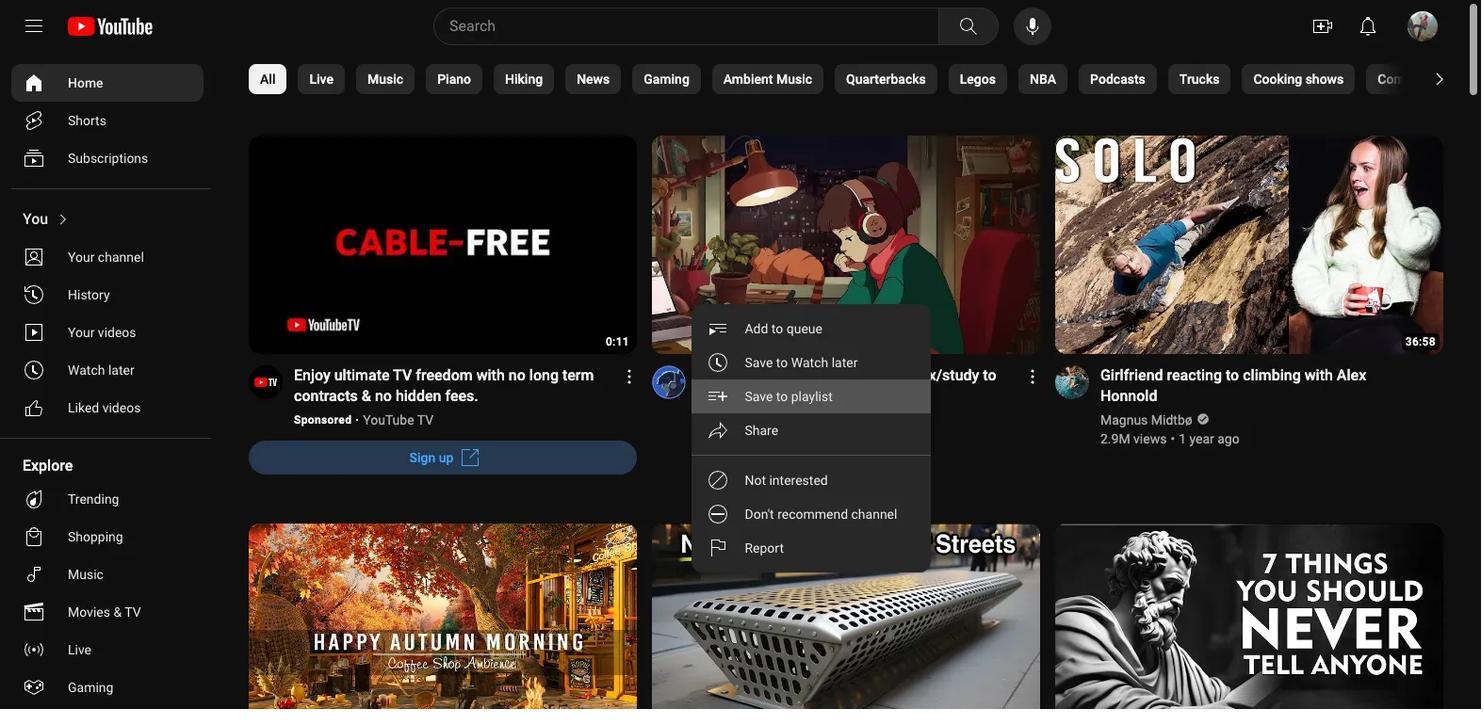 Task type: vqa. For each thing, say whether or not it's contained in the screenshot.
$33.99
no



Task type: locate. For each thing, give the bounding box(es) containing it.
tv right movies
[[125, 605, 141, 620]]

None search field
[[399, 8, 1002, 45]]

videos
[[98, 325, 136, 340], [102, 400, 141, 415]]

& down ultimate
[[362, 387, 371, 405]]

don't recommend channel
[[744, 507, 897, 522]]

gaming down search text box
[[644, 72, 690, 87]]

0 vertical spatial no
[[509, 366, 526, 384]]

save down the hop
[[744, 390, 772, 405]]

0 horizontal spatial with
[[476, 366, 505, 384]]

watch left - on the right bottom of page
[[790, 356, 827, 371]]

alex
[[1337, 366, 1366, 384]]

enjoy
[[294, 366, 330, 384]]

shorts link
[[11, 102, 204, 139], [11, 102, 204, 139]]

gaming down movies
[[68, 680, 113, 695]]

live down movies
[[68, 643, 91, 658]]

later
[[831, 356, 857, 371], [108, 363, 134, 378]]

0 vertical spatial your
[[68, 250, 95, 265]]

trucks
[[1179, 72, 1220, 87]]

add to queue option
[[691, 312, 930, 346]]

list box
[[691, 305, 930, 573]]

11 seconds element
[[606, 335, 629, 348]]

gaming inside tab list
[[644, 72, 690, 87]]

to
[[771, 322, 782, 337], [775, 356, 787, 371], [886, 366, 900, 384], [983, 366, 996, 384], [1226, 366, 1239, 384], [775, 390, 787, 405]]

no left long
[[509, 366, 526, 384]]

recommend
[[777, 507, 847, 522]]

movies & tv link
[[11, 594, 204, 631], [11, 594, 204, 631]]

live
[[722, 432, 746, 445]]

live inside tab list
[[309, 72, 334, 87]]

with left alex
[[1305, 366, 1333, 384]]

honnold
[[1100, 387, 1157, 405]]

share option
[[691, 414, 930, 448]]

0 horizontal spatial no
[[375, 387, 392, 405]]

1 with from the left
[[476, 366, 505, 384]]

your down history
[[68, 325, 95, 340]]

to right add
[[771, 322, 782, 337]]

lofi hip hop radio 📚 - beats to relax/study to by lofi girl 299,617,567 views element
[[697, 365, 996, 386]]

save right hip
[[744, 356, 772, 371]]

0 horizontal spatial &
[[113, 605, 122, 620]]

legos
[[960, 72, 996, 87]]

0 vertical spatial save
[[744, 356, 772, 371]]

1 vertical spatial &
[[113, 605, 122, 620]]

0 vertical spatial channel
[[98, 250, 144, 265]]

magnus midtbø image
[[1055, 365, 1089, 399]]

shopping link
[[11, 518, 204, 556], [11, 518, 204, 556]]

1 your from the top
[[68, 250, 95, 265]]

1 vertical spatial live
[[68, 643, 91, 658]]

save inside option
[[744, 356, 772, 371]]

1 year ago
[[1179, 431, 1240, 446]]

liked videos
[[68, 400, 141, 415]]

live
[[309, 72, 334, 87], [68, 643, 91, 658]]

& right movies
[[113, 605, 122, 620]]

you link
[[11, 201, 204, 238], [11, 201, 204, 238]]

📚
[[814, 366, 833, 384]]

sponsored
[[294, 413, 352, 427]]

1 vertical spatial save
[[744, 390, 772, 405]]

history link
[[11, 276, 204, 314], [11, 276, 204, 314]]

music right ambient
[[776, 72, 812, 87]]

cooking
[[1254, 72, 1302, 87]]

ambient music
[[723, 72, 812, 87]]

channel inside don't recommend channel option
[[850, 507, 897, 522]]

1 vertical spatial gaming
[[68, 680, 113, 695]]

tv inside enjoy ultimate tv freedom with no long term contracts & no hidden fees.
[[393, 366, 412, 384]]

2 your from the top
[[68, 325, 95, 340]]

1 save from the top
[[744, 356, 772, 371]]

1 horizontal spatial with
[[1305, 366, 1333, 384]]

all
[[260, 72, 276, 87]]

videos right liked
[[102, 400, 141, 415]]

watching
[[724, 411, 777, 426]]

music
[[367, 72, 403, 87], [776, 72, 812, 87], [68, 567, 104, 582]]

girlfriend reacting to climbing with alex honnold link
[[1100, 365, 1421, 407]]

videos for liked videos
[[102, 400, 141, 415]]

liked videos link
[[11, 389, 204, 427], [11, 389, 204, 427]]

1 horizontal spatial watch
[[790, 356, 827, 371]]

1 horizontal spatial music
[[367, 72, 403, 87]]

0 vertical spatial gaming
[[644, 72, 690, 87]]

1 vertical spatial your
[[68, 325, 95, 340]]

save for save to watch later
[[744, 356, 772, 371]]

shows
[[1306, 72, 1344, 87]]

0 horizontal spatial gaming
[[68, 680, 113, 695]]

0 horizontal spatial tv
[[125, 605, 141, 620]]

hop
[[747, 366, 772, 384]]

1 horizontal spatial later
[[831, 356, 857, 371]]

lofi hip hop radio 📚 - beats to relax/study to
[[697, 366, 996, 384]]

girl
[[722, 392, 742, 407]]

to inside option
[[775, 356, 787, 371]]

shopping
[[68, 530, 123, 545]]

watch up liked
[[68, 363, 105, 378]]

0 vertical spatial live
[[309, 72, 334, 87]]

subscriptions
[[68, 151, 148, 166]]

0:11
[[606, 335, 629, 348]]

your up history
[[68, 250, 95, 265]]

magnus midtbø
[[1100, 412, 1192, 427]]

term
[[562, 366, 594, 384]]

save inside option
[[744, 390, 772, 405]]

1 vertical spatial videos
[[102, 400, 141, 415]]

enjoy ultimate tv freedom with no long term contracts & no hidden fees.
[[294, 366, 594, 405]]

with for no
[[476, 366, 505, 384]]

your for your channel
[[68, 250, 95, 265]]

girlfriend reacting to climbing with alex honnold
[[1100, 366, 1366, 405]]

2 with from the left
[[1305, 366, 1333, 384]]

music up movies
[[68, 567, 104, 582]]

to inside menu item
[[775, 390, 787, 405]]

with
[[476, 366, 505, 384], [1305, 366, 1333, 384]]

1 horizontal spatial &
[[362, 387, 371, 405]]

with up fees.
[[476, 366, 505, 384]]

magnus midtbø link
[[1100, 411, 1194, 429]]

your videos
[[68, 325, 136, 340]]

save to playlist option
[[691, 380, 930, 414]]

to right reacting
[[1226, 366, 1239, 384]]

hidden
[[396, 387, 441, 405]]

your videos link
[[11, 314, 204, 351], [11, 314, 204, 351]]

to down radio
[[775, 390, 787, 405]]

0 vertical spatial &
[[362, 387, 371, 405]]

2 save from the top
[[744, 390, 772, 405]]

lofi
[[697, 366, 718, 384]]

1 horizontal spatial channel
[[850, 507, 897, 522]]

2 horizontal spatial tv
[[417, 412, 434, 427]]

-
[[836, 366, 841, 384]]

0 vertical spatial tv
[[393, 366, 412, 384]]

trending link
[[11, 481, 204, 518], [11, 481, 204, 518]]

tab list
[[249, 53, 1481, 106]]

hiking
[[505, 72, 543, 87]]

music left piano
[[367, 72, 403, 87]]

live right all
[[309, 72, 334, 87]]

tv
[[393, 366, 412, 384], [417, 412, 434, 427], [125, 605, 141, 620]]

your channel
[[68, 250, 144, 265]]

1 vertical spatial channel
[[850, 507, 897, 522]]

music link
[[11, 556, 204, 594], [11, 556, 204, 594]]

piano
[[437, 72, 471, 87]]

save to watch later option
[[691, 346, 930, 380]]

add to queue
[[744, 322, 822, 337]]

interested
[[768, 473, 827, 488]]

subscriptions link
[[11, 139, 204, 177], [11, 139, 204, 177]]

channel right recommend
[[850, 507, 897, 522]]

watch
[[790, 356, 827, 371], [68, 363, 105, 378]]

to right the hop
[[775, 356, 787, 371]]

lofi girl image
[[652, 365, 686, 399]]

0 vertical spatial videos
[[98, 325, 136, 340]]

cooking shows
[[1254, 72, 1344, 87]]

watch inside option
[[790, 356, 827, 371]]

channel up history
[[98, 250, 144, 265]]

videos up watch later
[[98, 325, 136, 340]]

lofi girl
[[697, 392, 742, 407]]

history
[[68, 287, 110, 302]]

1 horizontal spatial tv
[[393, 366, 412, 384]]

tab list containing all
[[249, 53, 1481, 106]]

2 vertical spatial tv
[[125, 605, 141, 620]]

watch later link
[[11, 351, 204, 389], [11, 351, 204, 389]]

shorts
[[68, 113, 106, 128]]

1 horizontal spatial live
[[309, 72, 334, 87]]

36:58
[[1405, 335, 1436, 348]]

0 horizontal spatial live
[[68, 643, 91, 658]]

no up youtube
[[375, 387, 392, 405]]

tv down hidden
[[417, 412, 434, 427]]

with inside girlfriend reacting to climbing with alex honnold
[[1305, 366, 1333, 384]]

0:11 button
[[249, 136, 637, 356]]

nba
[[1030, 72, 1056, 87]]

0 horizontal spatial channel
[[98, 250, 144, 265]]

live status
[[697, 431, 750, 446]]

don't
[[744, 507, 773, 522]]

with inside enjoy ultimate tv freedom with no long term contracts & no hidden fees.
[[476, 366, 505, 384]]

1 horizontal spatial gaming
[[644, 72, 690, 87]]

1 vertical spatial no
[[375, 387, 392, 405]]

to inside girlfriend reacting to climbing with alex honnold
[[1226, 366, 1239, 384]]

tv up hidden
[[393, 366, 412, 384]]



Task type: describe. For each thing, give the bounding box(es) containing it.
0 horizontal spatial music
[[68, 567, 104, 582]]

report
[[744, 541, 783, 556]]

sign up
[[409, 450, 454, 465]]

ago
[[1217, 431, 1240, 446]]

0 horizontal spatial later
[[108, 363, 134, 378]]

watch later
[[68, 363, 134, 378]]

share
[[744, 423, 778, 439]]

save for save to playlist
[[744, 390, 772, 405]]

2.9m views
[[1100, 431, 1167, 446]]

not interested
[[744, 473, 827, 488]]

views
[[1133, 431, 1167, 446]]

ultimate
[[334, 366, 390, 384]]

podcasts
[[1090, 72, 1146, 87]]

don't recommend channel option
[[691, 498, 930, 532]]

comedy
[[1378, 72, 1426, 87]]

list box containing add to queue
[[691, 305, 930, 573]]

2 horizontal spatial music
[[776, 72, 812, 87]]

magnus
[[1100, 412, 1148, 427]]

beats
[[845, 366, 883, 384]]

your for your videos
[[68, 325, 95, 340]]

& inside enjoy ultimate tv freedom with no long term contracts & no hidden fees.
[[362, 387, 371, 405]]

fees.
[[445, 387, 478, 405]]

ad - enjoy ultimate tv freedom with no long term contracts & no hidden fees. - 11 seconds - watch across your devices and start streaming the tv you love. - youtube tv - play video element
[[294, 365, 614, 407]]

report option
[[691, 532, 930, 566]]

0:11 link
[[249, 136, 637, 356]]

playlist
[[790, 390, 832, 405]]

40k watching
[[697, 411, 777, 426]]

youtube tv
[[363, 412, 434, 427]]

sign up link
[[249, 441, 637, 475]]

avatar image image
[[1408, 11, 1438, 41]]

climbing
[[1243, 366, 1301, 384]]

tv for &
[[125, 605, 141, 620]]

youtube
[[363, 412, 414, 427]]

up
[[439, 450, 454, 465]]

to right relax/study on the right of the page
[[983, 366, 996, 384]]

contracts
[[294, 387, 358, 405]]

girlfriend reacting to climbing with alex honnold by magnus midtbø 2,985,267 views 1 year ago 36 minutes from your watch later playlist element
[[1100, 365, 1421, 407]]

freedom
[[416, 366, 473, 384]]

2.9m
[[1100, 431, 1130, 446]]

Sign up text field
[[409, 450, 454, 465]]

home
[[68, 75, 103, 90]]

ambient
[[723, 72, 773, 87]]

40k
[[697, 411, 720, 426]]

save to playlist
[[744, 390, 832, 405]]

news
[[577, 72, 610, 87]]

girlfriend
[[1100, 366, 1163, 384]]

to right beats
[[886, 366, 900, 384]]

hip
[[722, 366, 743, 384]]

36:58 link
[[1055, 136, 1443, 356]]

save to watch later
[[744, 356, 857, 371]]

videos for your videos
[[98, 325, 136, 340]]

liked
[[68, 400, 99, 415]]

lofi hip hop radio 📚 - beats to relax/study to link
[[697, 365, 996, 386]]

radio
[[776, 366, 810, 384]]

0 horizontal spatial watch
[[68, 363, 105, 378]]

tv for ultimate
[[393, 366, 412, 384]]

with for alex
[[1305, 366, 1333, 384]]

not
[[744, 473, 765, 488]]

36 minutes, 58 seconds element
[[1405, 335, 1436, 348]]

long
[[529, 366, 559, 384]]

lofi
[[697, 392, 719, 407]]

save to playlist menu item
[[691, 380, 930, 414]]

go to channel: youtube tv. image
[[249, 365, 283, 399]]

lofi girl link
[[697, 390, 744, 409]]

midtbø
[[1151, 412, 1192, 427]]

later inside option
[[831, 356, 857, 371]]

relax/study
[[903, 366, 979, 384]]

1 horizontal spatial no
[[509, 366, 526, 384]]

reacting
[[1167, 366, 1222, 384]]

you
[[23, 210, 48, 228]]

not interested option
[[691, 464, 930, 498]]

quarterbacks
[[846, 72, 926, 87]]

trending
[[68, 492, 119, 507]]

explore
[[23, 457, 73, 475]]

sign
[[409, 450, 436, 465]]

1 vertical spatial tv
[[417, 412, 434, 427]]

queue
[[786, 322, 822, 337]]

movies & tv
[[68, 605, 141, 620]]

1
[[1179, 431, 1186, 446]]

Search text field
[[449, 14, 935, 39]]

movies
[[68, 605, 110, 620]]

year
[[1189, 431, 1214, 446]]

go to channel: youtube tv. element
[[363, 412, 434, 427]]

add
[[744, 322, 767, 337]]



